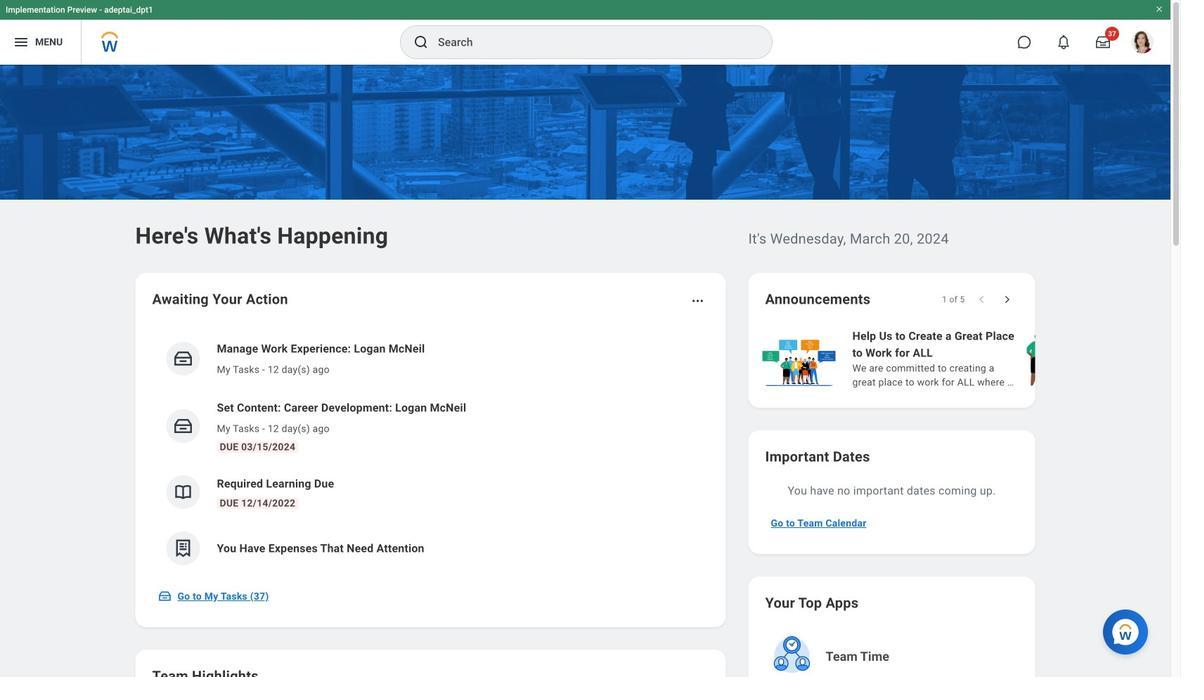 Task type: vqa. For each thing, say whether or not it's contained in the screenshot.
search image
yes



Task type: locate. For each thing, give the bounding box(es) containing it.
chevron left small image
[[975, 293, 989, 307]]

status
[[942, 294, 965, 305]]

profile logan mcneil image
[[1131, 31, 1154, 56]]

list
[[760, 326, 1181, 391], [152, 329, 709, 577]]

chevron right small image
[[1000, 293, 1014, 307]]

main content
[[0, 65, 1181, 677]]

banner
[[0, 0, 1171, 65]]

inbox image
[[173, 348, 194, 369], [173, 416, 194, 437]]

inbox image
[[158, 589, 172, 603]]

0 vertical spatial inbox image
[[173, 348, 194, 369]]

1 inbox image from the top
[[173, 348, 194, 369]]

1 vertical spatial inbox image
[[173, 416, 194, 437]]

Search Workday  search field
[[438, 27, 743, 58]]

close environment banner image
[[1155, 5, 1164, 13]]

search image
[[413, 34, 430, 51]]



Task type: describe. For each thing, give the bounding box(es) containing it.
inbox large image
[[1096, 35, 1110, 49]]

1 horizontal spatial list
[[760, 326, 1181, 391]]

justify image
[[13, 34, 30, 51]]

0 horizontal spatial list
[[152, 329, 709, 577]]

2 inbox image from the top
[[173, 416, 194, 437]]

dashboard expenses image
[[173, 538, 194, 559]]

book open image
[[173, 482, 194, 503]]

notifications large image
[[1057, 35, 1071, 49]]



